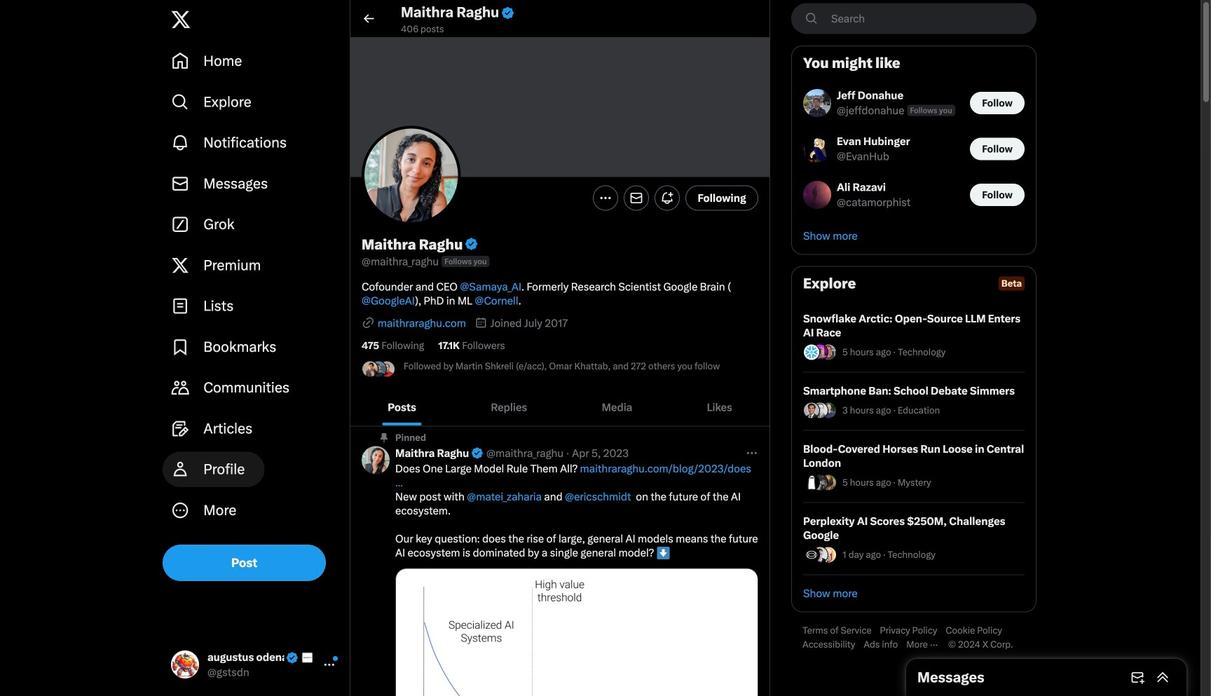 Task type: vqa. For each thing, say whether or not it's contained in the screenshot.
⬇️ icon
yes



Task type: locate. For each thing, give the bounding box(es) containing it.
0 horizontal spatial verified account image
[[286, 651, 299, 665]]

heading
[[804, 275, 1025, 292]]

verified account image
[[465, 237, 479, 251], [471, 447, 484, 460]]

1 horizontal spatial verified account image
[[501, 6, 515, 20]]

verified account image inside the home timeline element
[[501, 6, 515, 20]]

0 vertical spatial verified account image
[[501, 6, 515, 20]]

Search search field
[[792, 3, 1037, 34]]

verified account image
[[501, 6, 515, 20], [286, 651, 299, 665]]

tab list
[[351, 389, 770, 426]]

footer navigation
[[792, 624, 1037, 652]]

home timeline element
[[351, 0, 770, 696]]

0 vertical spatial verified account image
[[465, 237, 479, 251]]



Task type: describe. For each thing, give the bounding box(es) containing it.
1 vertical spatial verified account image
[[471, 447, 484, 460]]

Search query text field
[[823, 4, 1037, 33]]

⬇️ image
[[658, 547, 670, 560]]

primary navigation
[[163, 41, 344, 531]]

undefined unread items image
[[332, 656, 339, 662]]

1 vertical spatial verified account image
[[286, 651, 299, 665]]

who to follow section
[[792, 46, 1037, 254]]



